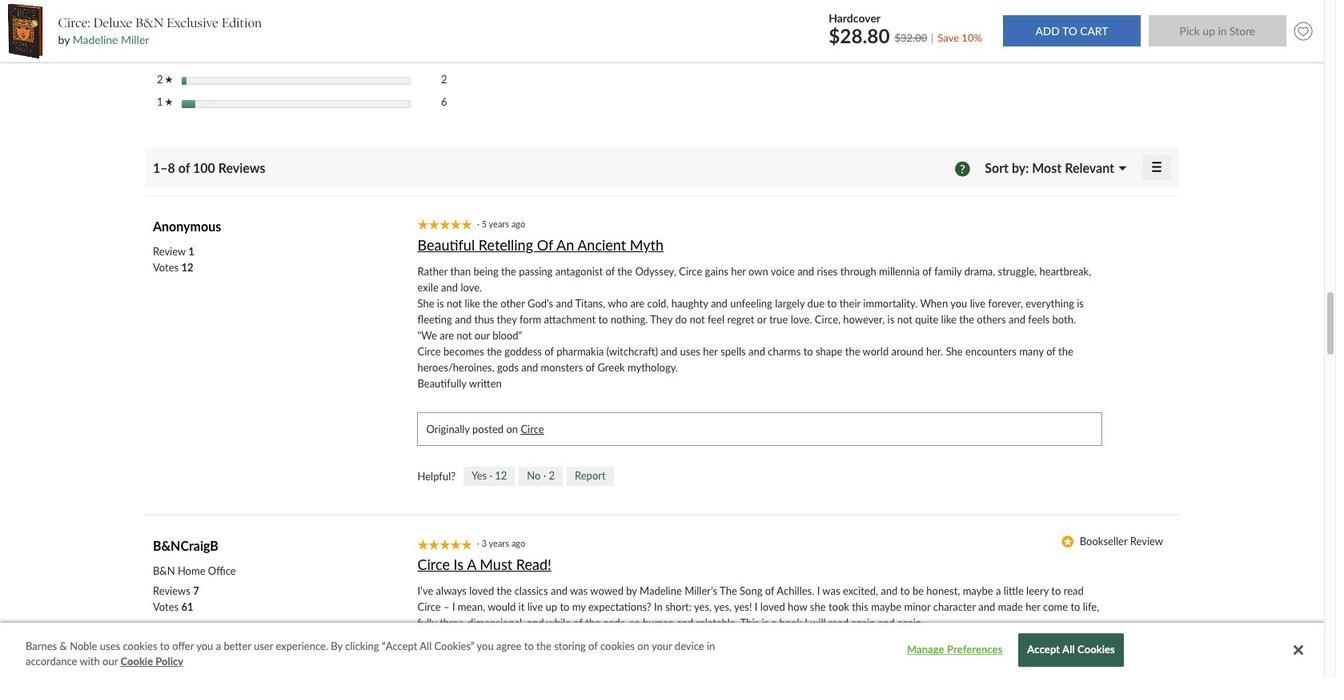 Task type: locate. For each thing, give the bounding box(es) containing it.
ago up retelling
[[511, 218, 525, 229]]

on inside the barnes & noble uses cookies to offer you a better user experience. by clicking "accept all cookies" you agree to the storing of cookies on your device in accordance with our
[[637, 640, 649, 652]]

is right this
[[762, 616, 769, 629]]

2 horizontal spatial you
[[950, 297, 967, 310]]

☆ inside 1 ☆
[[165, 98, 173, 106]]

beautiful
[[417, 236, 475, 254]]

1 vertical spatial ago
[[511, 538, 525, 548]]

like up thus
[[465, 297, 480, 310]]

storing
[[554, 640, 586, 652]]

12 down anonymous
[[181, 261, 193, 274]]

originally posted on circe
[[426, 422, 544, 435]]

madeline down deluxe
[[73, 33, 118, 47]]

rather
[[417, 265, 448, 278]]

3 ☆ from the top
[[165, 75, 173, 83]]

0 horizontal spatial live
[[527, 600, 543, 613]]

you right when
[[950, 297, 967, 310]]

b&n left home
[[153, 564, 175, 577]]

yes,
[[694, 600, 712, 613], [714, 600, 732, 613]]

nothing.
[[611, 313, 648, 326]]

and left "made"
[[978, 600, 995, 613]]

love. down than
[[461, 281, 482, 294]]

1 horizontal spatial all
[[1062, 643, 1075, 656]]

your
[[652, 640, 672, 652]]

she
[[810, 600, 826, 613]]

list down anonymous
[[153, 243, 194, 275]]

do
[[675, 313, 687, 326]]

1 down anonymous
[[188, 245, 194, 258]]

4 ☆ from the top
[[165, 98, 173, 106]]

b&ncraigb
[[153, 538, 218, 553]]

not right the do at right top
[[690, 313, 705, 326]]

1 vertical spatial on
[[637, 640, 649, 652]]

0 horizontal spatial on
[[506, 422, 518, 435]]

odyssey,
[[635, 265, 676, 278]]

her left spells
[[703, 345, 718, 358]]

☆☆☆☆☆
[[417, 219, 472, 230], [417, 219, 472, 230], [417, 538, 472, 550], [417, 538, 472, 550]]

posted
[[472, 422, 504, 435]]

than
[[450, 265, 471, 278]]

0 vertical spatial our
[[475, 329, 490, 342]]

a left better
[[216, 640, 221, 652]]

2 inside content helpfulness group
[[549, 469, 555, 482]]

4 ☆
[[157, 27, 173, 40]]

☆ inside 4 ☆
[[165, 29, 173, 37]]

0 horizontal spatial 12
[[181, 261, 193, 274]]

☆ down 5 ☆
[[165, 29, 173, 37]]

0 horizontal spatial her
[[703, 345, 718, 358]]

0 horizontal spatial all
[[420, 640, 432, 652]]

1 votes from the top
[[153, 261, 179, 274]]

miller's
[[685, 584, 717, 597]]

sort
[[985, 160, 1009, 175]]

0 vertical spatial ago
[[511, 218, 525, 229]]

circe inside "i've always loved the classics and was wowed by madeline miller's the song of achilles.  i was excited, and to be honest, maybe a little leery to read circe – i mean, would it live up to my expectations?  in short:  yes, yes, yes!  i loved how she took this maybe minor character and made her come to life, fully three-dimensional, and while of the gods, so human and relatable.  this is a book i will read again and again."
[[417, 600, 441, 613]]

2 yes, from the left
[[714, 600, 732, 613]]

1 vertical spatial reviews
[[153, 584, 190, 597]]

true
[[769, 313, 788, 326]]

of right song
[[765, 584, 774, 597]]

0 vertical spatial like
[[465, 297, 480, 310]]

None submit
[[1003, 16, 1141, 47], [1149, 16, 1286, 47], [1003, 16, 1141, 47], [1149, 16, 1286, 47]]

1 horizontal spatial uses
[[680, 345, 700, 358]]

uses down the do at right top
[[680, 345, 700, 358]]

by
[[331, 640, 343, 652]]

1 vertical spatial maybe
[[871, 600, 902, 613]]

to down titans,
[[598, 313, 608, 326]]

review down anonymous
[[153, 245, 186, 258]]

0 horizontal spatial review
[[153, 245, 186, 258]]

regret
[[727, 313, 754, 326]]

her left own
[[731, 265, 746, 278]]

and right 'excited,'
[[881, 584, 898, 597]]

0 vertical spatial madeline
[[73, 33, 118, 47]]

1 vertical spatial 3
[[482, 538, 487, 548]]

☆ for 1
[[165, 98, 173, 106]]

2 ☆
[[157, 73, 173, 86]]

like
[[465, 297, 480, 310], [941, 313, 957, 326]]

0 vertical spatial by
[[58, 33, 70, 47]]

votes down anonymous
[[153, 261, 179, 274]]

1 vertical spatial list
[[153, 583, 199, 615]]

· right yes
[[490, 469, 492, 482]]

1 horizontal spatial her
[[731, 265, 746, 278]]

loved up mean,
[[469, 584, 494, 597]]

you left agree
[[477, 640, 494, 652]]

0 vertical spatial 5
[[157, 4, 165, 17]]

our right the with
[[103, 655, 118, 668]]

titans,
[[575, 297, 605, 310]]

0 horizontal spatial by
[[58, 33, 70, 47]]

not up becomes on the bottom left of page
[[457, 329, 472, 342]]

0 horizontal spatial yes,
[[694, 600, 712, 613]]

the up would
[[497, 584, 512, 597]]

like down when
[[941, 313, 957, 326]]

0 vertical spatial b&n
[[135, 15, 163, 30]]

list down home
[[153, 583, 199, 615]]

our
[[475, 329, 490, 342], [103, 655, 118, 668]]

0 horizontal spatial madeline
[[73, 33, 118, 47]]

circe:
[[58, 15, 90, 30]]

0 vertical spatial list
[[153, 243, 194, 275]]

1 yes, from the left
[[694, 600, 712, 613]]

spells
[[721, 345, 746, 358]]

song
[[740, 584, 762, 597]]

yes!
[[734, 600, 752, 613]]

1 horizontal spatial like
[[941, 313, 957, 326]]

form
[[519, 313, 541, 326]]

votes left 61
[[153, 600, 179, 613]]

a left "book"
[[771, 616, 777, 629]]

all inside the barnes & noble uses cookies to offer you a better user experience. by clicking "accept all cookies" you agree to the storing of cookies on your device in accordance with our
[[420, 640, 432, 652]]

0 horizontal spatial loved
[[469, 584, 494, 597]]

list
[[153, 243, 194, 275], [153, 583, 199, 615]]

she
[[417, 297, 434, 310], [946, 345, 963, 358]]

are right "we
[[440, 329, 454, 342]]

0 horizontal spatial was
[[570, 584, 588, 597]]

3
[[157, 50, 165, 63], [482, 538, 487, 548]]

the up thus
[[483, 297, 498, 310]]

miller
[[121, 33, 149, 47]]

0 vertical spatial review
[[153, 245, 186, 258]]

and down forever,
[[1009, 313, 1025, 326]]

is
[[437, 297, 444, 310], [1077, 297, 1084, 310], [887, 313, 894, 326], [454, 556, 464, 574], [762, 616, 769, 629]]

cookies up cookie
[[123, 640, 157, 652]]

0 horizontal spatial she
[[417, 297, 434, 310]]

again
[[851, 616, 875, 629]]

0 horizontal spatial read
[[828, 616, 849, 629]]

mythology.
[[628, 361, 678, 374]]

exile
[[417, 281, 439, 294]]

0 vertical spatial uses
[[680, 345, 700, 358]]

0 horizontal spatial like
[[465, 297, 480, 310]]

2 ☆ from the top
[[165, 29, 173, 37]]

reviews up 61
[[153, 584, 190, 597]]

1 vertical spatial b&n
[[153, 564, 175, 577]]

yes, down miller's
[[694, 600, 712, 613]]

1 vertical spatial read
[[828, 616, 849, 629]]

on
[[506, 422, 518, 435], [637, 640, 649, 652]]

1 vertical spatial 5
[[482, 218, 487, 229]]

and up mythology.
[[661, 345, 677, 358]]

it
[[518, 600, 525, 613]]

the left storing
[[536, 640, 551, 652]]

i
[[817, 584, 820, 597], [452, 600, 455, 613], [755, 600, 758, 613], [805, 616, 808, 629]]

1 vertical spatial 12
[[495, 469, 507, 482]]

5
[[157, 4, 165, 17], [482, 218, 487, 229]]

was up took
[[822, 584, 840, 597]]

her down the "leery"
[[1026, 600, 1041, 613]]

and left while
[[527, 616, 544, 629]]

of left family
[[922, 265, 932, 278]]

i've always loved the classics and was wowed by madeline miller's the song of achilles.  i was excited, and to be honest, maybe a little leery to read circe – i mean, would it live up to my expectations?  in short:  yes, yes, yes!  i loved how she took this maybe minor character and made her come to life, fully three-dimensional, and while of the gods, so human and relatable.  this is a book i will read again and again.
[[417, 584, 1099, 629]]

yes · 12
[[472, 469, 507, 482]]

years
[[489, 218, 509, 229], [489, 538, 509, 548]]

☆ for 2
[[165, 75, 173, 83]]

0 vertical spatial are
[[630, 297, 645, 310]]

1 vertical spatial like
[[941, 313, 957, 326]]

1 down 2 ☆
[[157, 96, 165, 108]]

12 right yes
[[495, 469, 507, 482]]

feels
[[1028, 313, 1050, 326]]

2 years from the top
[[489, 538, 509, 548]]

0 horizontal spatial cookies
[[123, 640, 157, 652]]

years for 3
[[489, 538, 509, 548]]

others
[[977, 313, 1006, 326]]

her
[[731, 265, 746, 278], [703, 345, 718, 358], [1026, 600, 1041, 613]]

a
[[467, 556, 476, 574], [996, 584, 1001, 597], [771, 616, 777, 629], [216, 640, 221, 652]]

years up retelling
[[489, 218, 509, 229]]

0 vertical spatial live
[[970, 297, 986, 310]]

☆ inside 2 ☆
[[165, 75, 173, 83]]

☆ up circe: deluxe b&n exclusive edition by madeline miller
[[165, 7, 173, 15]]

1 horizontal spatial live
[[970, 297, 986, 310]]

0 vertical spatial read
[[1064, 584, 1084, 597]]

maybe right this
[[871, 600, 902, 613]]

· 3 years ago
[[477, 538, 530, 548]]

1 vertical spatial votes
[[153, 600, 179, 613]]

will
[[810, 616, 826, 629]]

i left the "will"
[[805, 616, 808, 629]]

1 vertical spatial 1
[[188, 245, 194, 258]]

is up fleeting
[[437, 297, 444, 310]]

relatable.
[[696, 616, 738, 629]]

0 vertical spatial on
[[506, 422, 518, 435]]

1 horizontal spatial 1
[[188, 245, 194, 258]]

quite
[[915, 313, 938, 326]]

1 inside review 1 votes 12
[[188, 245, 194, 258]]

all inside button
[[1062, 643, 1075, 656]]

0 horizontal spatial our
[[103, 655, 118, 668]]

policy
[[155, 655, 183, 668]]

b&n
[[135, 15, 163, 30], [153, 564, 175, 577]]

an
[[556, 236, 574, 254]]

1 horizontal spatial yes,
[[714, 600, 732, 613]]

circe
[[679, 265, 702, 278], [417, 345, 441, 358], [521, 422, 544, 435], [417, 556, 450, 574], [417, 600, 441, 613]]

1 horizontal spatial our
[[475, 329, 490, 342]]

0 vertical spatial votes
[[153, 261, 179, 274]]

?
[[955, 161, 970, 176]]

list containing reviews
[[153, 583, 199, 615]]

by up expectations?
[[626, 584, 637, 597]]

0 horizontal spatial are
[[440, 329, 454, 342]]

0 horizontal spatial uses
[[100, 640, 120, 652]]

1 years from the top
[[489, 218, 509, 229]]

of right storing
[[588, 640, 598, 652]]

privacy alert dialog
[[0, 623, 1324, 678]]

2 ago from the top
[[511, 538, 525, 548]]

1 vertical spatial madeline
[[640, 584, 682, 597]]

clicking
[[345, 640, 379, 652]]

1 vertical spatial uses
[[100, 640, 120, 652]]

12
[[181, 261, 193, 274], [495, 469, 507, 482]]

1 horizontal spatial was
[[822, 584, 840, 597]]

1 horizontal spatial are
[[630, 297, 645, 310]]

reviews right "100"
[[218, 160, 265, 175]]

love. down the "largely"
[[791, 313, 812, 326]]

1 vertical spatial live
[[527, 600, 543, 613]]

forever,
[[988, 297, 1023, 310]]

and down short:
[[677, 616, 693, 629]]

1–8 of 100 reviews alert
[[153, 160, 272, 175]]

1 horizontal spatial on
[[637, 640, 649, 652]]

ago up read! at left bottom
[[511, 538, 525, 548]]

1 horizontal spatial 3
[[482, 538, 487, 548]]

☆ down 2 ☆
[[165, 98, 173, 106]]

ago for · 3 years ago
[[511, 538, 525, 548]]

2 cookies from the left
[[600, 640, 635, 652]]

1 ago from the top
[[511, 218, 525, 229]]

they
[[497, 313, 517, 326]]

(witchcraft)
[[606, 345, 658, 358]]

12 inside content helpfulness group
[[495, 469, 507, 482]]

0 vertical spatial love.
[[461, 281, 482, 294]]

☆ for 5
[[165, 7, 173, 15]]

list containing review
[[153, 243, 194, 275]]

uses right the "noble" at the bottom of page
[[100, 640, 120, 652]]

ancient
[[577, 236, 626, 254]]

1 vertical spatial love.
[[791, 313, 812, 326]]

1 horizontal spatial you
[[477, 640, 494, 652]]

1 horizontal spatial by
[[626, 584, 637, 597]]

0 horizontal spatial 5
[[157, 4, 165, 17]]

0 horizontal spatial 1
[[157, 96, 165, 108]]

to left life,
[[1071, 600, 1080, 613]]

1 vertical spatial years
[[489, 538, 509, 548]]

0 horizontal spatial 3
[[157, 50, 165, 63]]

and left the rises
[[797, 265, 814, 278]]

b&n up miller
[[135, 15, 163, 30]]

largely
[[775, 297, 805, 310]]

3 down 4
[[157, 50, 165, 63]]

of down ancient on the left of page
[[606, 265, 615, 278]]

1 horizontal spatial she
[[946, 345, 963, 358]]

loved up "book"
[[760, 600, 785, 613]]

1 horizontal spatial loved
[[760, 600, 785, 613]]

☆ inside 5 ☆
[[165, 7, 173, 15]]

antagonist
[[555, 265, 603, 278]]

5 up 4
[[157, 4, 165, 17]]

our down thus
[[475, 329, 490, 342]]

0 vertical spatial reviews
[[218, 160, 265, 175]]

was up my
[[570, 584, 588, 597]]

1 horizontal spatial madeline
[[640, 584, 682, 597]]

on left your
[[637, 640, 649, 652]]

0 vertical spatial 3
[[157, 50, 165, 63]]

not down immortality.
[[897, 313, 912, 326]]

on left circe link
[[506, 422, 518, 435]]

exclusive
[[167, 15, 219, 30]]

yes, down the
[[714, 600, 732, 613]]

our inside the barnes & noble uses cookies to offer you a better user experience. by clicking "accept all cookies" you agree to the storing of cookies on your device in accordance with our
[[103, 655, 118, 668]]

review
[[153, 245, 186, 258], [1130, 535, 1163, 548]]

0 horizontal spatial reviews
[[153, 584, 190, 597]]

1 ☆
[[157, 96, 173, 108]]

the left others
[[959, 313, 974, 326]]

–
[[444, 600, 450, 613]]

circe left gains
[[679, 265, 702, 278]]

charms
[[768, 345, 801, 358]]

2 vertical spatial her
[[1026, 600, 1041, 613]]

0 vertical spatial years
[[489, 218, 509, 229]]

i up she
[[817, 584, 820, 597]]

$32.00
[[895, 31, 927, 44]]

the inside the barnes & noble uses cookies to offer you a better user experience. by clicking "accept all cookies" you agree to the storing of cookies on your device in accordance with our
[[536, 640, 551, 652]]

review right bookseller
[[1130, 535, 1163, 548]]

around
[[891, 345, 923, 358]]

human
[[643, 616, 674, 629]]

1 list from the top
[[153, 243, 194, 275]]

is right everything
[[1077, 297, 1084, 310]]

1 ☆ from the top
[[165, 7, 173, 15]]

"accept
[[382, 640, 417, 652]]

1 horizontal spatial reviews
[[218, 160, 265, 175]]

4
[[157, 27, 165, 40]]

1 vertical spatial review
[[1130, 535, 1163, 548]]

0 vertical spatial maybe
[[963, 584, 993, 597]]

madeline up in
[[640, 584, 682, 597]]

2 votes from the top
[[153, 600, 179, 613]]

1 horizontal spatial cookies
[[600, 640, 635, 652]]

reviews inside b&n home office reviews 7 votes 61
[[153, 584, 190, 597]]

0 vertical spatial 12
[[181, 261, 193, 274]]

1 horizontal spatial 12
[[495, 469, 507, 482]]

a left 'must'
[[467, 556, 476, 574]]

accept
[[1027, 643, 1060, 656]]

come
[[1043, 600, 1068, 613]]

originally
[[426, 422, 470, 435]]

rises
[[817, 265, 838, 278]]

1 vertical spatial loved
[[760, 600, 785, 613]]

2 horizontal spatial her
[[1026, 600, 1041, 613]]

experience.
[[276, 640, 328, 652]]

she right her.
[[946, 345, 963, 358]]

1 vertical spatial our
[[103, 655, 118, 668]]

2 list from the top
[[153, 583, 199, 615]]

0 horizontal spatial love.
[[461, 281, 482, 294]]

votes
[[153, 261, 179, 274], [153, 600, 179, 613]]

other
[[500, 297, 525, 310]]

uses inside the barnes & noble uses cookies to offer you a better user experience. by clicking "accept all cookies" you agree to the storing of cookies on your device in accordance with our
[[100, 640, 120, 652]]

millennia
[[879, 265, 920, 278]]

when
[[920, 297, 948, 310]]



Task type: describe. For each thing, give the bounding box(es) containing it.
· up circe is a must read!
[[477, 538, 479, 548]]

1 horizontal spatial read
[[1064, 584, 1084, 597]]

everything
[[1026, 297, 1074, 310]]

report button
[[567, 467, 614, 486]]

2 was from the left
[[822, 584, 840, 597]]

took
[[828, 600, 849, 613]]

or
[[757, 313, 767, 326]]

through
[[840, 265, 876, 278]]

circe up i've
[[417, 556, 450, 574]]

no · 2
[[527, 469, 555, 482]]

the right being
[[501, 265, 516, 278]]

a left little in the right of the page
[[996, 584, 1001, 597]]

madeline miller link
[[73, 33, 149, 47]]

i right –
[[452, 600, 455, 613]]

would
[[488, 600, 516, 613]]

cookie policy
[[120, 655, 183, 668]]

gains
[[705, 265, 728, 278]]

≡ button
[[1142, 154, 1171, 180]]

god's
[[528, 297, 553, 310]]

offer
[[172, 640, 194, 652]]

they
[[650, 313, 673, 326]]

0 horizontal spatial maybe
[[871, 600, 902, 613]]

their
[[839, 297, 861, 310]]

helpful?
[[417, 470, 456, 483]]

*
[[1061, 536, 1074, 548]]

votes inside b&n home office reviews 7 votes 61
[[153, 600, 179, 613]]

and up up
[[551, 584, 568, 597]]

rather than being the passing antagonist of the odyssey, circe gains her own voice and rises through millennia of family drama, struggle, heartbreak, exile and love. she is not like the other god's and titans, who are cold, haughty and unfeeling largely due to their immortality. when you live forever, everything is fleeting and thus they form attachment to nothing. they do not feel regret or true love. circe, however, is not quite like the others and feels both. "we are not our blood" circe becomes the goddess of pharmakia (witchcraft) and uses her spells and charms to shape the world around her. she encounters many of the heroes/heroines,  gods and monsters of greek mythology. beautifully written
[[417, 265, 1091, 390]]

review 1 votes 12
[[153, 245, 194, 274]]

of down my
[[573, 616, 583, 629]]

5 ☆
[[157, 4, 173, 17]]

with
[[80, 655, 100, 668]]

short:
[[665, 600, 692, 613]]

7
[[193, 584, 199, 597]]

a inside the barnes & noble uses cookies to offer you a better user experience. by clicking "accept all cookies" you agree to the storing of cookies on your device in accordance with our
[[216, 640, 221, 652]]

i've
[[417, 584, 433, 597]]

by inside "i've always loved the classics and was wowed by madeline miller's the song of achilles.  i was excited, and to be honest, maybe a little leery to read circe – i mean, would it live up to my expectations?  in short:  yes, yes, yes!  i loved how she took this maybe minor character and made her come to life, fully three-dimensional, and while of the gods, so human and relatable.  this is a book i will read again and again."
[[626, 584, 637, 597]]

b&n inside b&n home office reviews 7 votes 61
[[153, 564, 175, 577]]

of inside the barnes & noble uses cookies to offer you a better user experience. by clicking "accept all cookies" you agree to the storing of cookies on your device in accordance with our
[[588, 640, 598, 652]]

unfeeling
[[730, 297, 772, 310]]

1 vertical spatial she
[[946, 345, 963, 358]]

list for b&n home office
[[153, 583, 199, 615]]

deluxe
[[93, 15, 132, 30]]

and up attachment
[[556, 297, 573, 310]]

gods,
[[603, 616, 627, 629]]

dimensional,
[[468, 616, 524, 629]]

our inside rather than being the passing antagonist of the odyssey, circe gains her own voice and rises through millennia of family drama, struggle, heartbreak, exile and love. she is not like the other god's and titans, who are cold, haughty and unfeeling largely due to their immortality. when you live forever, everything is fleeting and thus they form attachment to nothing. they do not feel regret or true love. circe, however, is not quite like the others and feels both. "we are not our blood" circe becomes the goddess of pharmakia (witchcraft) and uses her spells and charms to shape the world around her. she encounters many of the heroes/heroines,  gods and monsters of greek mythology. beautifully written
[[475, 329, 490, 342]]

this
[[852, 600, 868, 613]]

goddess
[[505, 345, 542, 358]]

user
[[254, 640, 273, 652]]

1 horizontal spatial review
[[1130, 535, 1163, 548]]

read!
[[516, 556, 551, 574]]

0 horizontal spatial you
[[196, 640, 213, 652]]

book
[[779, 616, 802, 629]]

gods
[[497, 361, 519, 374]]

my
[[572, 600, 586, 613]]

barnes & noble uses cookies to offer you a better user experience. by clicking "accept all cookies" you agree to the storing of cookies on your device in accordance with our
[[26, 640, 715, 668]]

of right '1–8'
[[178, 160, 190, 175]]

of up monsters
[[545, 345, 554, 358]]

her inside "i've always loved the classics and was wowed by madeline miller's the song of achilles.  i was excited, and to be honest, maybe a little leery to read circe – i mean, would it live up to my expectations?  in short:  yes, yes, yes!  i loved how she took this maybe minor character and made her come to life, fully three-dimensional, and while of the gods, so human and relatable.  this is a book i will read again and again."
[[1026, 600, 1041, 613]]

to up policy
[[160, 640, 170, 652]]

honest,
[[926, 584, 960, 597]]

1 horizontal spatial 5
[[482, 218, 487, 229]]

1 vertical spatial her
[[703, 345, 718, 358]]

madeline inside circe: deluxe b&n exclusive edition by madeline miller
[[73, 33, 118, 47]]

☆ for 4
[[165, 29, 173, 37]]

the left odyssey,
[[617, 265, 633, 278]]

circe: deluxe b&n exclusive edition image
[[8, 4, 43, 59]]

0 vertical spatial 1
[[157, 96, 165, 108]]

not up fleeting
[[447, 297, 462, 310]]

made
[[998, 600, 1023, 613]]

· 5 years ago
[[477, 218, 530, 229]]

save 10%
[[938, 31, 982, 44]]

accept all cookies
[[1027, 643, 1115, 656]]

yes
[[472, 469, 487, 482]]

the left world
[[845, 345, 860, 358]]

to right agree
[[524, 640, 534, 652]]

live inside rather than being the passing antagonist of the odyssey, circe gains her own voice and rises through millennia of family drama, struggle, heartbreak, exile and love. she is not like the other god's and titans, who are cold, haughty and unfeeling largely due to their immortality. when you live forever, everything is fleeting and thus they form attachment to nothing. they do not feel regret or true love. circe, however, is not quite like the others and feels both. "we are not our blood" circe becomes the goddess of pharmakia (witchcraft) and uses her spells and charms to shape the world around her. she encounters many of the heroes/heroines,  gods and monsters of greek mythology. beautifully written
[[970, 297, 986, 310]]

12 inside review 1 votes 12
[[181, 261, 193, 274]]

to left be
[[900, 584, 910, 597]]

and up the feel
[[711, 297, 728, 310]]

to left shape
[[803, 345, 813, 358]]

ago for · 5 years ago
[[511, 218, 525, 229]]

of right many
[[1046, 345, 1056, 358]]

list for anonymous
[[153, 243, 194, 275]]

▼
[[1119, 165, 1126, 172]]

edition
[[222, 15, 262, 30]]

both.
[[1052, 313, 1076, 326]]

in
[[707, 640, 715, 652]]

preferences
[[947, 643, 1003, 656]]

cold,
[[647, 297, 669, 310]]

to right up
[[560, 600, 570, 613]]

haughty
[[671, 297, 708, 310]]

votes inside review 1 votes 12
[[153, 261, 179, 274]]

the down the blood"
[[487, 345, 502, 358]]

greek
[[598, 361, 625, 374]]

in
[[654, 600, 663, 613]]

myth
[[630, 236, 664, 254]]

61
[[181, 600, 193, 613]]

and left thus
[[455, 313, 472, 326]]

i right yes!
[[755, 600, 758, 613]]

manage preferences
[[907, 643, 1003, 656]]

"we
[[417, 329, 437, 342]]

circe is a must read!
[[417, 556, 551, 574]]

1 horizontal spatial maybe
[[963, 584, 993, 597]]

noble
[[70, 640, 97, 652]]

immortality.
[[863, 297, 918, 310]]

review inside review 1 votes 12
[[153, 245, 186, 258]]

most
[[1032, 160, 1062, 176]]

and right spells
[[748, 345, 765, 358]]

0 vertical spatial her
[[731, 265, 746, 278]]

drama,
[[964, 265, 995, 278]]

life,
[[1083, 600, 1099, 613]]

reviews for 1–8 of 100 reviews
[[218, 160, 265, 175]]

to up come
[[1051, 584, 1061, 597]]

1–8 of 100 reviews
[[153, 160, 272, 175]]

excited,
[[843, 584, 878, 597]]

add to wishlist image
[[1290, 18, 1316, 44]]

years for 5
[[489, 218, 509, 229]]

heroes/heroines,
[[417, 361, 494, 374]]

0 vertical spatial loved
[[469, 584, 494, 597]]

is inside "i've always loved the classics and was wowed by madeline miller's the song of achilles.  i was excited, and to be honest, maybe a little leery to read circe – i mean, would it live up to my expectations?  in short:  yes, yes, yes!  i loved how she took this maybe minor character and made her come to life, fully three-dimensional, and while of the gods, so human and relatable.  this is a book i will read again and again."
[[762, 616, 769, 629]]

reviews for b&n home office reviews 7 votes 61
[[153, 584, 190, 597]]

of left an
[[537, 236, 553, 254]]

1 was from the left
[[570, 584, 588, 597]]

to right the 'due'
[[827, 297, 837, 310]]

· right no
[[543, 469, 546, 482]]

madeline inside "i've always loved the classics and was wowed by madeline miller's the song of achilles.  i was excited, and to be honest, maybe a little leery to read circe – i mean, would it live up to my expectations?  in short:  yes, yes, yes!  i loved how she took this maybe minor character and made her come to life, fully three-dimensional, and while of the gods, so human and relatable.  this is a book i will read again and again."
[[640, 584, 682, 597]]

* bookseller review
[[1061, 535, 1163, 548]]

cookies
[[1078, 643, 1115, 656]]

written
[[469, 377, 502, 390]]

b&ncraigb button
[[153, 538, 218, 553]]

of down the pharmakia
[[586, 361, 595, 374]]

mean,
[[458, 600, 485, 613]]

passing
[[519, 265, 553, 278]]

beautiful retelling of an ancient myth
[[417, 236, 664, 254]]

content helpfulness group
[[417, 467, 614, 486]]

by:
[[1012, 160, 1029, 175]]

fully
[[417, 616, 437, 629]]

is down immortality.
[[887, 313, 894, 326]]

achilles.
[[777, 584, 814, 597]]

live inside "i've always loved the classics and was wowed by madeline miller's the song of achilles.  i was excited, and to be honest, maybe a little leery to read circe – i mean, would it live up to my expectations?  in short:  yes, yes, yes!  i loved how she took this maybe minor character and made her come to life, fully three-dimensional, and while of the gods, so human and relatable.  this is a book i will read again and again."
[[527, 600, 543, 613]]

b&n inside circe: deluxe b&n exclusive edition by madeline miller
[[135, 15, 163, 30]]

and down than
[[441, 281, 458, 294]]

and right again
[[878, 616, 895, 629]]

1 cookies from the left
[[123, 640, 157, 652]]

the down my
[[585, 616, 600, 629]]

attachment
[[544, 313, 596, 326]]

circe right posted
[[521, 422, 544, 435]]

the down "both."
[[1058, 345, 1073, 358]]

by inside circe: deluxe b&n exclusive edition by madeline miller
[[58, 33, 70, 47]]

1 vertical spatial are
[[440, 329, 454, 342]]

0 vertical spatial she
[[417, 297, 434, 310]]

· up retelling
[[477, 218, 479, 229]]

again.
[[897, 616, 924, 629]]

the
[[720, 584, 737, 597]]

home
[[178, 564, 205, 577]]

uses inside rather than being the passing antagonist of the odyssey, circe gains her own voice and rises through millennia of family drama, struggle, heartbreak, exile and love. she is not like the other god's and titans, who are cold, haughty and unfeeling largely due to their immortality. when you live forever, everything is fleeting and thus they form attachment to nothing. they do not feel regret or true love. circe, however, is not quite like the others and feels both. "we are not our blood" circe becomes the goddess of pharmakia (witchcraft) and uses her spells and charms to shape the world around her. she encounters many of the heroes/heroines,  gods and monsters of greek mythology. beautifully written
[[680, 345, 700, 358]]

three-
[[440, 616, 468, 629]]

fleeting
[[417, 313, 452, 326]]

accept all cookies button
[[1018, 634, 1124, 667]]

wowed
[[590, 584, 624, 597]]

is up always
[[454, 556, 464, 574]]

you inside rather than being the passing antagonist of the odyssey, circe gains her own voice and rises through millennia of family drama, struggle, heartbreak, exile and love. she is not like the other god's and titans, who are cold, haughty and unfeeling largely due to their immortality. when you live forever, everything is fleeting and thus they form attachment to nothing. they do not feel regret or true love. circe, however, is not quite like the others and feels both. "we are not our blood" circe becomes the goddess of pharmakia (witchcraft) and uses her spells and charms to shape the world around her. she encounters many of the heroes/heroines,  gods and monsters of greek mythology. beautifully written
[[950, 297, 967, 310]]

circe down "we
[[417, 345, 441, 358]]

little
[[1004, 584, 1024, 597]]

and down goddess
[[521, 361, 538, 374]]



Task type: vqa. For each thing, say whether or not it's contained in the screenshot.
the Christopher Denise Link
no



